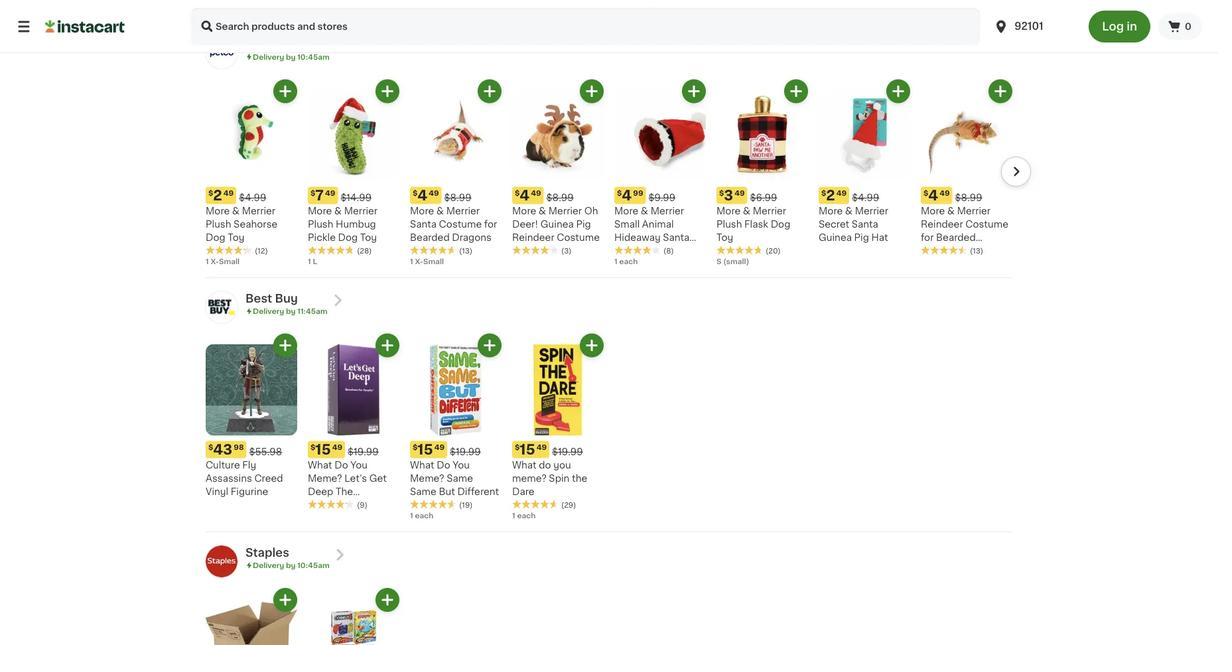 Task type: locate. For each thing, give the bounding box(es) containing it.
4 inside $ 4 49 $8.99 more & merrier oh deer! guinea pig reindeer costume
[[520, 188, 530, 202]]

0 vertical spatial delivery by 10:45am
[[253, 53, 330, 60]]

49
[[224, 189, 234, 196], [325, 189, 335, 196], [429, 189, 439, 196], [531, 189, 541, 196], [735, 189, 745, 196], [837, 189, 847, 196], [940, 189, 950, 196], [332, 444, 343, 451], [435, 444, 445, 451], [537, 444, 547, 451]]

$ 7 49 $14.99 more & merrier plush humbug pickle dog toy
[[308, 188, 378, 242]]

0 horizontal spatial $15.49 original price: $19.99 element
[[308, 441, 400, 459]]

small down more & merrier santa costume for bearded dragons
[[423, 258, 444, 265]]

0 horizontal spatial pig
[[576, 219, 591, 229]]

each for 4
[[620, 258, 638, 265]]

2 vertical spatial for
[[308, 527, 321, 536]]

1 horizontal spatial small
[[423, 258, 444, 265]]

$ 15 49 for what do you meme? let's get deep the relationship game full of questions for couples card game
[[311, 443, 343, 457]]

1 vertical spatial dragons
[[921, 246, 961, 255]]

1 toy from the left
[[228, 233, 245, 242]]

each down dare
[[517, 512, 536, 520]]

1 $8.99 from the left
[[445, 193, 472, 202]]

2 toy from the left
[[360, 233, 377, 242]]

0 horizontal spatial dragons
[[452, 233, 492, 242]]

2 $2.49 original price: $4.99 element from the left
[[819, 187, 911, 204]]

1 up best buy icon on the left
[[206, 258, 209, 265]]

item carousel region for petco
[[187, 79, 1032, 272]]

what inside what do you meme? let's get deep the relationship game full of questions for couples card game
[[308, 461, 332, 470]]

2 inside $ 2 49 $4.99 more & merrier plush seahorse dog toy
[[213, 188, 222, 202]]

2 horizontal spatial $4.49 original price: $8.99 element
[[921, 187, 1013, 204]]

$4.99
[[239, 193, 266, 202], [853, 193, 880, 202]]

2 horizontal spatial plush
[[717, 219, 743, 229]]

1 by from the top
[[286, 53, 296, 60]]

7 & from the left
[[846, 206, 853, 215]]

for inside more & merrier santa costume for bearded dragons
[[485, 219, 497, 229]]

$ inside $ 2 49
[[822, 189, 827, 196]]

dog for 2
[[206, 233, 225, 242]]

spin
[[549, 474, 570, 483]]

2 $19.99 from the left
[[450, 447, 481, 457]]

2 $4.99 from the left
[[853, 193, 880, 202]]

the
[[336, 487, 353, 496]]

1 horizontal spatial (13)
[[971, 247, 984, 254]]

more inside more & merrier reindeer costume for bearded dragons
[[921, 206, 945, 215]]

1 vertical spatial pig
[[855, 233, 870, 242]]

1 each down dare
[[512, 512, 536, 520]]

toy for 2
[[228, 233, 245, 242]]

1 vertical spatial hat
[[615, 246, 631, 255]]

$ 4 49 up more & merrier santa costume for bearded dragons
[[413, 188, 439, 202]]

1 horizontal spatial game
[[369, 500, 397, 510]]

1 horizontal spatial 2
[[827, 188, 836, 202]]

2 (13) from the left
[[971, 247, 984, 254]]

$19.99 up what do you meme? same same but different
[[450, 447, 481, 457]]

costume inside $ 4 49 $8.99 more & merrier oh deer! guinea pig reindeer costume
[[557, 233, 600, 242]]

5 more from the left
[[615, 206, 639, 215]]

$2.49 original price: $4.99 element for more & merrier plush seahorse dog toy
[[206, 187, 297, 204]]

you for same
[[453, 461, 470, 470]]

0 horizontal spatial meme?
[[308, 474, 342, 483]]

more
[[206, 206, 230, 215], [308, 206, 332, 215], [410, 206, 434, 215], [512, 206, 537, 215], [615, 206, 639, 215], [717, 206, 741, 215], [819, 206, 843, 215], [921, 206, 945, 215]]

$2.49 original price: $4.99 element up more & merrier secret santa guinea pig hat
[[819, 187, 911, 204]]

meme?
[[512, 474, 547, 483]]

dragons
[[452, 233, 492, 242], [921, 246, 961, 255]]

8 more from the left
[[921, 206, 945, 215]]

$19.99 inside $ 15 49 $19.99 what do you meme? spin the dare
[[552, 447, 583, 457]]

15 up meme?
[[520, 443, 536, 457]]

(9)
[[357, 502, 368, 509]]

2 do from the left
[[437, 461, 451, 470]]

guinea
[[541, 219, 574, 229], [819, 233, 852, 242]]

2 $4.49 original price: $8.99 element from the left
[[512, 187, 604, 204]]

15 up deep
[[316, 443, 331, 457]]

4 inside "$ 4 99 $9.99 more & merrier small animal hideaway santa hat"
[[622, 188, 632, 202]]

add image for 2
[[891, 83, 907, 99]]

0 horizontal spatial for
[[308, 527, 321, 536]]

0 vertical spatial hat
[[872, 233, 889, 242]]

2 by from the top
[[286, 308, 296, 315]]

seahorse
[[234, 219, 278, 229]]

0 horizontal spatial santa
[[410, 219, 437, 229]]

& inside more & merrier santa costume for bearded dragons
[[437, 206, 444, 215]]

0 horizontal spatial plush
[[206, 219, 231, 229]]

1 horizontal spatial $ 15 49
[[413, 443, 445, 457]]

1 horizontal spatial $ 4 49
[[924, 188, 950, 202]]

8 & from the left
[[948, 206, 955, 215]]

2 horizontal spatial $19.99
[[552, 447, 583, 457]]

you
[[351, 461, 368, 470], [453, 461, 470, 470]]

4 left 99
[[622, 188, 632, 202]]

&
[[232, 206, 240, 215], [334, 206, 342, 215], [437, 206, 444, 215], [539, 206, 546, 215], [641, 206, 649, 215], [743, 206, 751, 215], [846, 206, 853, 215], [948, 206, 955, 215]]

small down seahorse
[[219, 258, 240, 265]]

meme? for deep
[[308, 474, 342, 483]]

deep
[[308, 487, 333, 496]]

$ 15 49
[[311, 443, 343, 457], [413, 443, 445, 457]]

1 for 7
[[308, 258, 311, 265]]

more & merrier santa costume for bearded dragons
[[410, 206, 497, 242]]

1 (13) from the left
[[459, 247, 473, 254]]

dragons inside more & merrier santa costume for bearded dragons
[[452, 233, 492, 242]]

1 vertical spatial guinea
[[819, 233, 852, 242]]

$19.99 for let's
[[348, 447, 379, 457]]

item carousel region
[[187, 79, 1032, 272], [187, 334, 1013, 549]]

$8.99 up more & merrier santa costume for bearded dragons
[[445, 193, 472, 202]]

1 merrier from the left
[[242, 206, 276, 215]]

more inside more & merrier secret santa guinea pig hat
[[819, 206, 843, 215]]

92101 button
[[986, 8, 1081, 45], [994, 8, 1074, 45]]

2 what from the left
[[410, 461, 435, 470]]

0 horizontal spatial $2.49 original price: $4.99 element
[[206, 187, 297, 204]]

1 x-small up best buy icon on the left
[[206, 258, 240, 265]]

what inside $ 15 49 $19.99 what do you meme? spin the dare
[[512, 461, 537, 470]]

$4.49 original price: $8.99 element up oh
[[512, 187, 604, 204]]

do
[[539, 461, 551, 470]]

costume
[[439, 219, 482, 229], [966, 219, 1009, 229], [557, 233, 600, 242]]

for for more & merrier reindeer costume for bearded dragons
[[921, 233, 934, 242]]

0 horizontal spatial 2
[[213, 188, 222, 202]]

4 up more & merrier santa costume for bearded dragons
[[418, 188, 428, 202]]

0 horizontal spatial costume
[[439, 219, 482, 229]]

meme? up deep
[[308, 474, 342, 483]]

4
[[418, 188, 428, 202], [520, 188, 530, 202], [622, 188, 632, 202], [929, 188, 939, 202]]

2 horizontal spatial santa
[[852, 219, 879, 229]]

& inside "$ 4 99 $9.99 more & merrier small animal hideaway santa hat"
[[641, 206, 649, 215]]

$4.49 original price: $8.99 element for more & merrier oh deer! guinea pig reindeer costume
[[512, 187, 604, 204]]

0 horizontal spatial guinea
[[541, 219, 574, 229]]

None search field
[[191, 8, 981, 45]]

add image
[[686, 83, 703, 99], [788, 83, 805, 99], [891, 83, 907, 99], [482, 337, 498, 354], [379, 592, 396, 608]]

$3.49 original price: $6.99 element
[[717, 187, 809, 204]]

3 plush from the left
[[717, 219, 743, 229]]

each down what do you meme? same same but different
[[415, 512, 434, 520]]

3 $19.99 from the left
[[552, 447, 583, 457]]

2 horizontal spatial 15
[[520, 443, 536, 457]]

1 $15.49 original price: $19.99 element from the left
[[308, 441, 400, 459]]

10:45am
[[298, 53, 330, 60], [298, 562, 330, 569]]

0 vertical spatial reindeer
[[921, 219, 964, 229]]

3 4 from the left
[[622, 188, 632, 202]]

0 horizontal spatial $4.49 original price: $8.99 element
[[410, 187, 502, 204]]

santa inside more & merrier secret santa guinea pig hat
[[852, 219, 879, 229]]

but
[[439, 487, 455, 496]]

1 delivery by 10:45am from the top
[[253, 53, 330, 60]]

$15.49 original price: $19.99 element up you at the left of the page
[[512, 441, 604, 459]]

dare
[[512, 487, 535, 496]]

(29)
[[562, 502, 576, 509]]

toy up (28) at the top left of the page
[[360, 233, 377, 242]]

49 inside $ 2 49 $4.99 more & merrier plush seahorse dog toy
[[224, 189, 234, 196]]

add image for more & merrier reindeer costume for bearded dragons
[[993, 83, 1009, 99]]

dog
[[771, 219, 791, 229], [206, 233, 225, 242], [338, 233, 358, 242]]

best buy
[[246, 293, 298, 304]]

$ inside "$ 4 99 $9.99 more & merrier small animal hideaway santa hat"
[[617, 189, 622, 196]]

1 horizontal spatial guinea
[[819, 233, 852, 242]]

game
[[369, 500, 397, 510], [308, 540, 336, 549]]

costume inside more & merrier reindeer costume for bearded dragons
[[966, 219, 1009, 229]]

0 horizontal spatial x-
[[211, 258, 219, 265]]

bearded inside more & merrier reindeer costume for bearded dragons
[[937, 233, 976, 242]]

$2.49 original price: $4.99 element up seahorse
[[206, 187, 297, 204]]

49 right 7
[[325, 189, 335, 196]]

$8.99
[[445, 193, 472, 202], [547, 193, 574, 202], [956, 193, 983, 202]]

product group containing 3
[[717, 79, 809, 267]]

2 vertical spatial delivery
[[253, 562, 284, 569]]

merrier inside $ 2 49 $4.99 more & merrier plush seahorse dog toy
[[242, 206, 276, 215]]

x- for 2
[[211, 258, 219, 265]]

0 vertical spatial item carousel region
[[187, 79, 1032, 272]]

$19.99
[[348, 447, 379, 457], [450, 447, 481, 457], [552, 447, 583, 457]]

0 vertical spatial pig
[[576, 219, 591, 229]]

3 $15.49 original price: $19.99 element from the left
[[512, 441, 604, 459]]

by for 7
[[286, 53, 296, 60]]

1 x-small down more & merrier santa costume for bearded dragons
[[410, 258, 444, 265]]

0 horizontal spatial $8.99
[[445, 193, 472, 202]]

0 vertical spatial by
[[286, 53, 296, 60]]

& inside $ 2 49 $4.99 more & merrier plush seahorse dog toy
[[232, 206, 240, 215]]

2 horizontal spatial small
[[615, 219, 640, 229]]

0 horizontal spatial do
[[335, 461, 348, 470]]

0 horizontal spatial hat
[[615, 246, 631, 255]]

2 vertical spatial by
[[286, 562, 296, 569]]

best buy image
[[206, 291, 238, 323]]

99
[[633, 189, 644, 196]]

2 10:45am from the top
[[298, 562, 330, 569]]

1 horizontal spatial toy
[[360, 233, 377, 242]]

0 horizontal spatial 1 x-small
[[206, 258, 240, 265]]

3 merrier from the left
[[447, 206, 480, 215]]

instacart logo image
[[45, 19, 125, 35]]

1 x-small
[[206, 258, 240, 265], [410, 258, 444, 265]]

item carousel region containing 2
[[187, 79, 1032, 272]]

2 you from the left
[[453, 461, 470, 470]]

merrier inside "$ 4 99 $9.99 more & merrier small animal hideaway santa hat"
[[651, 206, 685, 215]]

49 up deer!
[[531, 189, 541, 196]]

Search field
[[191, 8, 981, 45]]

4 up deer!
[[520, 188, 530, 202]]

2 meme? from the left
[[410, 474, 445, 483]]

1 meme? from the left
[[308, 474, 342, 483]]

$4.99 up more & merrier secret santa guinea pig hat
[[853, 193, 880, 202]]

$ inside $ 4 49 $8.99 more & merrier oh deer! guinea pig reindeer costume
[[515, 189, 520, 196]]

1 $4.49 original price: $8.99 element from the left
[[410, 187, 502, 204]]

each for 15
[[517, 512, 536, 520]]

1 $19.99 from the left
[[348, 447, 379, 457]]

plush for 7
[[308, 219, 334, 229]]

(13) for santa
[[459, 247, 473, 254]]

$8.99 for reindeer
[[956, 193, 983, 202]]

1 horizontal spatial pig
[[855, 233, 870, 242]]

1 horizontal spatial $2.49 original price: $4.99 element
[[819, 187, 911, 204]]

1 horizontal spatial x-
[[415, 258, 423, 265]]

x- down more & merrier santa costume for bearded dragons
[[415, 258, 423, 265]]

vinyl
[[206, 487, 229, 496]]

1 more from the left
[[206, 206, 230, 215]]

each down hideaway
[[620, 258, 638, 265]]

plush left seahorse
[[206, 219, 231, 229]]

product group
[[206, 79, 297, 267], [308, 79, 400, 267], [410, 79, 502, 267], [512, 79, 604, 256], [615, 79, 706, 267], [717, 79, 809, 267], [819, 79, 911, 244], [921, 79, 1013, 256], [206, 334, 297, 498], [308, 334, 400, 549], [410, 334, 502, 521], [512, 334, 604, 521], [206, 588, 297, 645], [308, 588, 400, 645]]

what for what do you meme? let's get deep the relationship game full of questions for couples card game
[[308, 461, 332, 470]]

1 $2.49 original price: $4.99 element from the left
[[206, 187, 297, 204]]

plush inside $ 3 49 $6.99 more & merrier plush flask dog toy
[[717, 219, 743, 229]]

$4.49 original price: $8.99 element
[[410, 187, 502, 204], [512, 187, 604, 204], [921, 187, 1013, 204]]

1 horizontal spatial santa
[[663, 233, 690, 242]]

$ 2 49 $4.99 more & merrier plush seahorse dog toy
[[206, 188, 278, 242]]

$19.99 up you at the left of the page
[[552, 447, 583, 457]]

6 more from the left
[[717, 206, 741, 215]]

do
[[335, 461, 348, 470], [437, 461, 451, 470]]

for
[[485, 219, 497, 229], [921, 233, 934, 242], [308, 527, 321, 536]]

item carousel region containing 43
[[187, 334, 1013, 549]]

2 2 from the left
[[827, 188, 836, 202]]

couples
[[323, 527, 362, 536]]

merrier inside more & merrier reindeer costume for bearded dragons
[[958, 206, 991, 215]]

do inside what do you meme? let's get deep the relationship game full of questions for couples card game
[[335, 461, 348, 470]]

15 for what do you meme? let's get deep the relationship game full of questions for couples card game
[[316, 443, 331, 457]]

10:45am for staples
[[298, 562, 330, 569]]

product group containing 7
[[308, 79, 400, 267]]

dog inside $ 2 49 $4.99 more & merrier plush seahorse dog toy
[[206, 233, 225, 242]]

same
[[447, 474, 473, 483], [410, 487, 437, 496]]

1 horizontal spatial 15
[[418, 443, 433, 457]]

1 1 x-small from the left
[[206, 258, 240, 265]]

$ 4 49 up more & merrier reindeer costume for bearded dragons
[[924, 188, 950, 202]]

3 more from the left
[[410, 206, 434, 215]]

$ 15 49 up deep
[[311, 443, 343, 457]]

1 horizontal spatial costume
[[557, 233, 600, 242]]

3 $8.99 from the left
[[956, 193, 983, 202]]

0 horizontal spatial reindeer
[[512, 233, 555, 242]]

dragons for more & merrier santa costume for bearded dragons
[[452, 233, 492, 242]]

1 horizontal spatial $15.49 original price: $19.99 element
[[410, 441, 502, 459]]

bearded inside more & merrier santa costume for bearded dragons
[[410, 233, 450, 242]]

for for more & merrier santa costume for bearded dragons
[[485, 219, 497, 229]]

$19.99 for same
[[450, 447, 481, 457]]

1 do from the left
[[335, 461, 348, 470]]

$4.49 original price: $8.99 element up more & merrier reindeer costume for bearded dragons
[[921, 187, 1013, 204]]

3 toy from the left
[[717, 233, 734, 242]]

add image for what do you meme? let's get deep the relationship game full of questions for couples card game
[[379, 337, 396, 354]]

0 button
[[1159, 13, 1203, 40]]

santa inside more & merrier santa costume for bearded dragons
[[410, 219, 437, 229]]

(13)
[[459, 247, 473, 254], [971, 247, 984, 254]]

toy up s
[[717, 233, 734, 242]]

pig inside $ 4 49 $8.99 more & merrier oh deer! guinea pig reindeer costume
[[576, 219, 591, 229]]

★★★★★
[[206, 245, 252, 255], [206, 245, 252, 255], [308, 245, 354, 255], [308, 245, 354, 255], [410, 245, 457, 255], [410, 245, 457, 255], [512, 245, 559, 255], [512, 245, 559, 255], [615, 245, 661, 255], [615, 245, 661, 255], [717, 245, 763, 255], [717, 245, 763, 255], [921, 245, 968, 255], [921, 245, 968, 255], [308, 500, 354, 509], [308, 500, 354, 509], [410, 500, 457, 509], [410, 500, 457, 509], [512, 500, 559, 509], [512, 500, 559, 509]]

$ 15 49 for what do you meme? same same but different
[[413, 443, 445, 457]]

1 horizontal spatial $4.99
[[853, 193, 880, 202]]

1 vertical spatial by
[[286, 308, 296, 315]]

2 $15.49 original price: $19.99 element from the left
[[410, 441, 502, 459]]

small
[[615, 219, 640, 229], [219, 258, 240, 265], [423, 258, 444, 265]]

0 horizontal spatial you
[[351, 461, 368, 470]]

santa
[[410, 219, 437, 229], [852, 219, 879, 229], [663, 233, 690, 242]]

2 horizontal spatial $15.49 original price: $19.99 element
[[512, 441, 604, 459]]

add image for what do you meme? spin the dare
[[584, 337, 600, 354]]

plush inside $ 2 49 $4.99 more & merrier plush seahorse dog toy
[[206, 219, 231, 229]]

1 vertical spatial delivery
[[253, 308, 284, 315]]

x-
[[211, 258, 219, 265], [415, 258, 423, 265]]

do inside what do you meme? same same but different
[[437, 461, 451, 470]]

49 inside $ 4 49 $8.99 more & merrier oh deer! guinea pig reindeer costume
[[531, 189, 541, 196]]

3 & from the left
[[437, 206, 444, 215]]

game right (9)
[[369, 500, 397, 510]]

1 horizontal spatial $19.99
[[450, 447, 481, 457]]

2 $8.99 from the left
[[547, 193, 574, 202]]

1 horizontal spatial hat
[[872, 233, 889, 242]]

$ 4 99 $9.99 more & merrier small animal hideaway santa hat
[[615, 188, 690, 255]]

2 merrier from the left
[[344, 206, 378, 215]]

$2.49 original price: $4.99 element
[[206, 187, 297, 204], [819, 187, 911, 204]]

meme?
[[308, 474, 342, 483], [410, 474, 445, 483]]

1
[[206, 258, 209, 265], [308, 258, 311, 265], [410, 258, 413, 265], [615, 258, 618, 265], [410, 512, 413, 520], [512, 512, 516, 520]]

1 horizontal spatial $8.99
[[547, 193, 574, 202]]

same left but
[[410, 487, 437, 496]]

$
[[208, 189, 213, 196], [311, 189, 316, 196], [413, 189, 418, 196], [515, 189, 520, 196], [617, 189, 622, 196], [720, 189, 724, 196], [822, 189, 827, 196], [924, 189, 929, 196], [208, 444, 213, 451], [311, 444, 316, 451], [413, 444, 418, 451], [515, 444, 520, 451]]

reindeer inside more & merrier reindeer costume for bearded dragons
[[921, 219, 964, 229]]

1 $ 4 49 from the left
[[413, 188, 439, 202]]

1 $4.99 from the left
[[239, 193, 266, 202]]

for inside more & merrier reindeer costume for bearded dragons
[[921, 233, 934, 242]]

1 2 from the left
[[213, 188, 222, 202]]

$4.49 original price: $8.99 element up more & merrier santa costume for bearded dragons
[[410, 187, 502, 204]]

$15.49 original price: $19.99 element up what do you meme? same same but different
[[410, 441, 502, 459]]

2 plush from the left
[[308, 219, 334, 229]]

1 horizontal spatial for
[[485, 219, 497, 229]]

$19.99 up let's
[[348, 447, 379, 457]]

merrier
[[242, 206, 276, 215], [344, 206, 378, 215], [447, 206, 480, 215], [549, 206, 582, 215], [651, 206, 685, 215], [753, 206, 787, 215], [855, 206, 889, 215], [958, 206, 991, 215]]

same up but
[[447, 474, 473, 483]]

1 $ 15 49 from the left
[[311, 443, 343, 457]]

1 horizontal spatial meme?
[[410, 474, 445, 483]]

0 horizontal spatial what
[[308, 461, 332, 470]]

1 horizontal spatial dragons
[[921, 246, 961, 255]]

5 & from the left
[[641, 206, 649, 215]]

1 left l
[[308, 258, 311, 265]]

1 for 4
[[615, 258, 618, 265]]

1 horizontal spatial plush
[[308, 219, 334, 229]]

reindeer
[[921, 219, 964, 229], [512, 233, 555, 242]]

delivery down staples
[[253, 562, 284, 569]]

0 horizontal spatial $4.99
[[239, 193, 266, 202]]

$ inside $ 15 49 $19.99 what do you meme? spin the dare
[[515, 444, 520, 451]]

meme? up but
[[410, 474, 445, 483]]

0 horizontal spatial toy
[[228, 233, 245, 242]]

2 horizontal spatial for
[[921, 233, 934, 242]]

merrier inside $ 7 49 $14.99 more & merrier plush humbug pickle dog toy
[[344, 206, 378, 215]]

toy inside $ 3 49 $6.99 more & merrier plush flask dog toy
[[717, 233, 734, 242]]

1 each for 4
[[615, 258, 638, 265]]

plush inside $ 7 49 $14.99 more & merrier plush humbug pickle dog toy
[[308, 219, 334, 229]]

0 vertical spatial guinea
[[541, 219, 574, 229]]

merrier inside more & merrier secret santa guinea pig hat
[[855, 206, 889, 215]]

1 & from the left
[[232, 206, 240, 215]]

by
[[286, 53, 296, 60], [286, 308, 296, 315], [286, 562, 296, 569]]

x- up best buy icon on the left
[[211, 258, 219, 265]]

3 what from the left
[[512, 461, 537, 470]]

in
[[1127, 21, 1138, 32]]

49 up the 'secret'
[[837, 189, 847, 196]]

2 delivery from the top
[[253, 308, 284, 315]]

pig
[[576, 219, 591, 229], [855, 233, 870, 242]]

2 $ 4 49 from the left
[[924, 188, 950, 202]]

0 horizontal spatial (13)
[[459, 247, 473, 254]]

2 1 x-small from the left
[[410, 258, 444, 265]]

oh
[[585, 206, 599, 215]]

1 item carousel region from the top
[[187, 79, 1032, 272]]

$4.99 up seahorse
[[239, 193, 266, 202]]

full
[[308, 514, 324, 523]]

49 up seahorse
[[224, 189, 234, 196]]

$15.49 original price: $19.99 element up let's
[[308, 441, 400, 459]]

plush left the 'flask'
[[717, 219, 743, 229]]

more inside $ 2 49 $4.99 more & merrier plush seahorse dog toy
[[206, 206, 230, 215]]

meme? inside what do you meme? same same but different
[[410, 474, 445, 483]]

what inside what do you meme? same same but different
[[410, 461, 435, 470]]

s (small)
[[717, 258, 750, 265]]

2 horizontal spatial toy
[[717, 233, 734, 242]]

what do you meme? let's get deep the relationship game full of questions for couples card game
[[308, 461, 397, 549]]

add image
[[277, 83, 294, 99], [379, 83, 396, 99], [482, 83, 498, 99], [584, 83, 600, 99], [993, 83, 1009, 99], [277, 337, 294, 354], [379, 337, 396, 354], [584, 337, 600, 354], [277, 592, 294, 608]]

1 plush from the left
[[206, 219, 231, 229]]

$8.99 up more & merrier reindeer costume for bearded dragons
[[956, 193, 983, 202]]

1 horizontal spatial 1 each
[[512, 512, 536, 520]]

you up let's
[[351, 461, 368, 470]]

add image for more & merrier plush seahorse dog toy
[[277, 83, 294, 99]]

2
[[213, 188, 222, 202], [827, 188, 836, 202]]

$9.99
[[649, 193, 676, 202]]

toy
[[228, 233, 245, 242], [360, 233, 377, 242], [717, 233, 734, 242]]

4 more from the left
[[512, 206, 537, 215]]

2 more from the left
[[308, 206, 332, 215]]

more inside more & merrier santa costume for bearded dragons
[[410, 206, 434, 215]]

3 $4.49 original price: $8.99 element from the left
[[921, 187, 1013, 204]]

7 more from the left
[[819, 206, 843, 215]]

1 down dare
[[512, 512, 516, 520]]

$ 3 49 $6.99 more & merrier plush flask dog toy
[[717, 188, 791, 242]]

guinea inside more & merrier secret santa guinea pig hat
[[819, 233, 852, 242]]

0 vertical spatial game
[[369, 500, 397, 510]]

1 horizontal spatial dog
[[338, 233, 358, 242]]

you up but
[[453, 461, 470, 470]]

6 merrier from the left
[[753, 206, 787, 215]]

2 horizontal spatial 1 each
[[615, 258, 638, 265]]

0 horizontal spatial same
[[410, 487, 437, 496]]

plush up 'pickle'
[[308, 219, 334, 229]]

costume inside more & merrier santa costume for bearded dragons
[[439, 219, 482, 229]]

figurine
[[231, 487, 268, 496]]

more inside $ 4 49 $8.99 more & merrier oh deer! guinea pig reindeer costume
[[512, 206, 537, 215]]

0 horizontal spatial $19.99
[[348, 447, 379, 457]]

dog inside $ 3 49 $6.99 more & merrier plush flask dog toy
[[771, 219, 791, 229]]

1 delivery from the top
[[253, 53, 284, 60]]

guinea down the 'secret'
[[819, 233, 852, 242]]

15 up what do you meme? same same but different
[[418, 443, 433, 457]]

$15.49 original price: $19.99 element for same
[[410, 441, 502, 459]]

toy inside $ 2 49 $4.99 more & merrier plush seahorse dog toy
[[228, 233, 245, 242]]

delivery by 10:45am down staples
[[253, 562, 330, 569]]

bearded
[[410, 233, 450, 242], [937, 233, 976, 242]]

0 horizontal spatial small
[[219, 258, 240, 265]]

do up but
[[437, 461, 451, 470]]

what for what do you meme? same same but different
[[410, 461, 435, 470]]

$15.49 original price: $19.99 element
[[308, 441, 400, 459], [410, 441, 502, 459], [512, 441, 604, 459]]

1 vertical spatial reindeer
[[512, 233, 555, 242]]

0 horizontal spatial 15
[[316, 443, 331, 457]]

1 vertical spatial for
[[921, 233, 934, 242]]

1 vertical spatial 10:45am
[[298, 562, 330, 569]]

$8.99 up (3)
[[547, 193, 574, 202]]

2 horizontal spatial dog
[[771, 219, 791, 229]]

0 horizontal spatial game
[[308, 540, 336, 549]]

& inside more & merrier reindeer costume for bearded dragons
[[948, 206, 955, 215]]

hat inside more & merrier secret santa guinea pig hat
[[872, 233, 889, 242]]

1 10:45am from the top
[[298, 53, 330, 60]]

1 horizontal spatial $4.49 original price: $8.99 element
[[512, 187, 604, 204]]

guinea inside $ 4 49 $8.99 more & merrier oh deer! guinea pig reindeer costume
[[541, 219, 574, 229]]

2 horizontal spatial each
[[620, 258, 638, 265]]

1 each down hideaway
[[615, 258, 638, 265]]

5 merrier from the left
[[651, 206, 685, 215]]

1 each down what do you meme? same same but different
[[410, 512, 434, 520]]

0 horizontal spatial $ 15 49
[[311, 443, 343, 457]]

0 vertical spatial delivery
[[253, 53, 284, 60]]

you inside what do you meme? let's get deep the relationship game full of questions for couples card game
[[351, 461, 368, 470]]

$2.49 original price: $4.99 element for more & merrier secret santa guinea pig hat
[[819, 187, 911, 204]]

1 x- from the left
[[211, 258, 219, 265]]

for inside what do you meme? let's get deep the relationship game full of questions for couples card game
[[308, 527, 321, 536]]

4 up more & merrier reindeer costume for bearded dragons
[[929, 188, 939, 202]]

0 vertical spatial 10:45am
[[298, 53, 330, 60]]

plush
[[206, 219, 231, 229], [308, 219, 334, 229], [717, 219, 743, 229]]

3 15 from the left
[[520, 443, 536, 457]]

4 merrier from the left
[[549, 206, 582, 215]]

1 15 from the left
[[316, 443, 331, 457]]

do up let's
[[335, 461, 348, 470]]

2 $ 15 49 from the left
[[413, 443, 445, 457]]

7 merrier from the left
[[855, 206, 889, 215]]

1 you from the left
[[351, 461, 368, 470]]

1 what from the left
[[308, 461, 332, 470]]

2 item carousel region from the top
[[187, 334, 1013, 549]]

game down couples
[[308, 540, 336, 549]]

2 bearded from the left
[[937, 233, 976, 242]]

$ inside $ 7 49 $14.99 more & merrier plush humbug pickle dog toy
[[311, 189, 316, 196]]

2 15 from the left
[[418, 443, 433, 457]]

delivery down "best buy"
[[253, 308, 284, 315]]

49 right the 3 at the right top
[[735, 189, 745, 196]]

2 & from the left
[[334, 206, 342, 215]]

add image for 4
[[686, 83, 703, 99]]

$ 4 49
[[413, 188, 439, 202], [924, 188, 950, 202]]

product group containing 43
[[206, 334, 297, 498]]

dog for 3
[[771, 219, 791, 229]]

2 4 from the left
[[520, 188, 530, 202]]

secret
[[819, 219, 850, 229]]

1 bearded from the left
[[410, 233, 450, 242]]

dragons inside more & merrier reindeer costume for bearded dragons
[[921, 246, 961, 255]]

49 up the
[[332, 444, 343, 451]]

small up hideaway
[[615, 219, 640, 229]]

1 vertical spatial delivery by 10:45am
[[253, 562, 330, 569]]

let's
[[345, 474, 367, 483]]

0 horizontal spatial dog
[[206, 233, 225, 242]]

guinea up (3)
[[541, 219, 574, 229]]

the
[[572, 474, 588, 483]]

1 down hideaway
[[615, 258, 618, 265]]

2 x- from the left
[[415, 258, 423, 265]]

2 delivery by 10:45am from the top
[[253, 562, 330, 569]]

delivery by 10:45am for staples
[[253, 562, 330, 569]]

0 vertical spatial dragons
[[452, 233, 492, 242]]

1 x-small for 2
[[206, 258, 240, 265]]

2 for $ 2 49 $4.99 more & merrier plush seahorse dog toy
[[213, 188, 222, 202]]

& inside $ 7 49 $14.99 more & merrier plush humbug pickle dog toy
[[334, 206, 342, 215]]

2 horizontal spatial costume
[[966, 219, 1009, 229]]

& inside $ 4 49 $8.99 more & merrier oh deer! guinea pig reindeer costume
[[539, 206, 546, 215]]

delivery by 10:45am down petco
[[253, 53, 330, 60]]

1 horizontal spatial reindeer
[[921, 219, 964, 229]]

15 for what do you meme? same same but different
[[418, 443, 433, 457]]

you inside what do you meme? same same but different
[[453, 461, 470, 470]]

staples image
[[206, 546, 238, 578]]

49 up do
[[537, 444, 547, 451]]

what
[[308, 461, 332, 470], [410, 461, 435, 470], [512, 461, 537, 470]]

costume for reindeer
[[966, 219, 1009, 229]]

delivery down petco
[[253, 53, 284, 60]]

4 & from the left
[[539, 206, 546, 215]]

8 merrier from the left
[[958, 206, 991, 215]]

meme? inside what do you meme? let's get deep the relationship game full of questions for couples card game
[[308, 474, 342, 483]]

0 horizontal spatial bearded
[[410, 233, 450, 242]]

6 & from the left
[[743, 206, 751, 215]]

toy down seahorse
[[228, 233, 245, 242]]

$ 15 49 up what do you meme? same same but different
[[413, 443, 445, 457]]

0 vertical spatial same
[[447, 474, 473, 483]]



Task type: vqa. For each thing, say whether or not it's contained in the screenshot.
S
yes



Task type: describe. For each thing, give the bounding box(es) containing it.
reindeer inside $ 4 49 $8.99 more & merrier oh deer! guinea pig reindeer costume
[[512, 233, 555, 242]]

merrier inside $ 3 49 $6.99 more & merrier plush flask dog toy
[[753, 206, 787, 215]]

1 4 from the left
[[418, 188, 428, 202]]

add image for more & merrier santa costume for bearded dragons
[[482, 83, 498, 99]]

$8.99 for santa
[[445, 193, 472, 202]]

deer!
[[512, 219, 539, 229]]

creed
[[255, 474, 283, 483]]

$ 2 49
[[822, 188, 847, 202]]

15 inside $ 15 49 $19.99 what do you meme? spin the dare
[[520, 443, 536, 457]]

buy
[[275, 293, 298, 304]]

item carousel region for best buy
[[187, 334, 1013, 549]]

11:45am
[[298, 308, 328, 315]]

you for let's
[[351, 461, 368, 470]]

$ inside $ 3 49 $6.99 more & merrier plush flask dog toy
[[720, 189, 724, 196]]

0
[[1186, 22, 1192, 31]]

what do you meme? same same but different
[[410, 461, 499, 496]]

flask
[[745, 219, 769, 229]]

(13) for reindeer
[[971, 247, 984, 254]]

& inside $ 3 49 $6.99 more & merrier plush flask dog toy
[[743, 206, 751, 215]]

best
[[246, 293, 272, 304]]

3
[[724, 188, 734, 202]]

you
[[554, 461, 571, 470]]

$ inside $ 2 49 $4.99 more & merrier plush seahorse dog toy
[[208, 189, 213, 196]]

$14.99
[[341, 193, 372, 202]]

bearded for reindeer
[[937, 233, 976, 242]]

49 inside $ 15 49 $19.99 what do you meme? spin the dare
[[537, 444, 547, 451]]

dog inside $ 7 49 $14.99 more & merrier plush humbug pickle dog toy
[[338, 233, 358, 242]]

questions
[[339, 514, 387, 523]]

delivery by 11:45am
[[253, 308, 328, 315]]

more & merrier secret santa guinea pig hat
[[819, 206, 889, 242]]

$ 4 49 for more & merrier reindeer costume for bearded dragons
[[924, 188, 950, 202]]

petco
[[246, 38, 280, 50]]

different
[[458, 487, 499, 496]]

animal
[[642, 219, 674, 229]]

staples
[[246, 547, 289, 559]]

meme? for but
[[410, 474, 445, 483]]

$15.49 original price: $19.99 element for let's
[[308, 441, 400, 459]]

$ 4 49 $8.99 more & merrier oh deer! guinea pig reindeer costume
[[512, 188, 600, 242]]

(3)
[[562, 247, 572, 254]]

plush for 3
[[717, 219, 743, 229]]

santa inside "$ 4 99 $9.99 more & merrier small animal hideaway santa hat"
[[663, 233, 690, 242]]

delivery for 43
[[253, 308, 284, 315]]

& inside more & merrier secret santa guinea pig hat
[[846, 206, 853, 215]]

toy inside $ 7 49 $14.99 more & merrier plush humbug pickle dog toy
[[360, 233, 377, 242]]

more & merrier reindeer costume for bearded dragons
[[921, 206, 1009, 255]]

$4.49 original price: $8.99 element for more & merrier santa costume for bearded dragons
[[410, 187, 502, 204]]

(8)
[[664, 247, 674, 254]]

toy for 3
[[717, 233, 734, 242]]

2 92101 button from the left
[[994, 8, 1074, 45]]

(19)
[[459, 502, 473, 509]]

(12)
[[255, 247, 268, 254]]

merrier inside more & merrier santa costume for bearded dragons
[[447, 206, 480, 215]]

hat inside "$ 4 99 $9.99 more & merrier small animal hideaway santa hat"
[[615, 246, 631, 255]]

2 for $ 2 49
[[827, 188, 836, 202]]

delivery for 2
[[253, 53, 284, 60]]

$7.49 original price: $14.99 element
[[308, 187, 400, 204]]

0 horizontal spatial 1 each
[[410, 512, 434, 520]]

log
[[1103, 21, 1125, 32]]

7
[[316, 188, 324, 202]]

49 inside $ 7 49 $14.99 more & merrier plush humbug pickle dog toy
[[325, 189, 335, 196]]

3 by from the top
[[286, 562, 296, 569]]

add image for more & merrier plush humbug pickle dog toy
[[379, 83, 396, 99]]

1 down more & merrier santa costume for bearded dragons
[[410, 258, 413, 265]]

log in button
[[1089, 11, 1151, 42]]

$6.99
[[751, 193, 778, 202]]

43
[[213, 443, 232, 457]]

delivery by 10:45am for petco
[[253, 53, 330, 60]]

(small)
[[724, 258, 750, 265]]

$8.99 inside $ 4 49 $8.99 more & merrier oh deer! guinea pig reindeer costume
[[547, 193, 574, 202]]

culture fly assassins creed vinyl figurine
[[206, 461, 283, 496]]

add image for more & merrier oh deer! guinea pig reindeer costume
[[584, 83, 600, 99]]

bearded for santa
[[410, 233, 450, 242]]

humbug
[[336, 219, 376, 229]]

$4.99 original price: $9.99 element
[[615, 187, 706, 204]]

fly
[[242, 461, 256, 470]]

1 each for 15
[[512, 512, 536, 520]]

3 delivery from the top
[[253, 562, 284, 569]]

by for 15
[[286, 308, 296, 315]]

small for 2
[[219, 258, 240, 265]]

$ 4 49 for more & merrier santa costume for bearded dragons
[[413, 188, 439, 202]]

1 vertical spatial game
[[308, 540, 336, 549]]

plush for 2
[[206, 219, 231, 229]]

dragons for more & merrier reindeer costume for bearded dragons
[[921, 246, 961, 255]]

1 right questions
[[410, 512, 413, 520]]

$4.99 inside $ 2 49 $4.99 more & merrier plush seahorse dog toy
[[239, 193, 266, 202]]

1 l
[[308, 258, 317, 265]]

more inside $ 3 49 $6.99 more & merrier plush flask dog toy
[[717, 206, 741, 215]]

pig inside more & merrier secret santa guinea pig hat
[[855, 233, 870, 242]]

costume for santa
[[439, 219, 482, 229]]

(20)
[[766, 247, 781, 254]]

1 horizontal spatial same
[[447, 474, 473, 483]]

hideaway
[[615, 233, 661, 242]]

log in
[[1103, 21, 1138, 32]]

10:45am for petco
[[298, 53, 330, 60]]

do for let's
[[335, 461, 348, 470]]

pickle
[[308, 233, 336, 242]]

1 92101 button from the left
[[986, 8, 1081, 45]]

$43.98 original price: $55.98 element
[[206, 441, 297, 459]]

49 up what do you meme? same same but different
[[435, 444, 445, 451]]

add image for culture fly assassins creed vinyl figurine
[[277, 337, 294, 354]]

$ 43 98
[[208, 443, 244, 457]]

s
[[717, 258, 722, 265]]

merrier inside $ 4 49 $8.99 more & merrier oh deer! guinea pig reindeer costume
[[549, 206, 582, 215]]

of
[[327, 514, 336, 523]]

0 horizontal spatial each
[[415, 512, 434, 520]]

x- for 4
[[415, 258, 423, 265]]

1 for 15
[[512, 512, 516, 520]]

$ 15 49 $19.99 what do you meme? spin the dare
[[512, 443, 588, 496]]

92101
[[1015, 22, 1044, 31]]

1 x-small for 4
[[410, 258, 444, 265]]

$4.49 original price: $8.99 element for more & merrier reindeer costume for bearded dragons
[[921, 187, 1013, 204]]

card
[[365, 527, 387, 536]]

98
[[234, 444, 244, 451]]

small for 4
[[423, 258, 444, 265]]

do for same
[[437, 461, 451, 470]]

more inside $ 7 49 $14.99 more & merrier plush humbug pickle dog toy
[[308, 206, 332, 215]]

assassins
[[206, 474, 252, 483]]

add image for 15
[[482, 337, 498, 354]]

49 inside $ 2 49
[[837, 189, 847, 196]]

49 up more & merrier reindeer costume for bearded dragons
[[940, 189, 950, 196]]

more inside "$ 4 99 $9.99 more & merrier small animal hideaway santa hat"
[[615, 206, 639, 215]]

small inside "$ 4 99 $9.99 more & merrier small animal hideaway santa hat"
[[615, 219, 640, 229]]

relationship
[[308, 500, 366, 510]]

$ inside $ 43 98
[[208, 444, 213, 451]]

get
[[370, 474, 387, 483]]

49 inside $ 3 49 $6.99 more & merrier plush flask dog toy
[[735, 189, 745, 196]]

culture
[[206, 461, 240, 470]]

4 4 from the left
[[929, 188, 939, 202]]

49 up more & merrier santa costume for bearded dragons
[[429, 189, 439, 196]]

1 for 2
[[206, 258, 209, 265]]

add image for 3
[[788, 83, 805, 99]]

l
[[313, 258, 317, 265]]

(28)
[[357, 247, 372, 254]]

$55.98
[[249, 447, 282, 457]]



